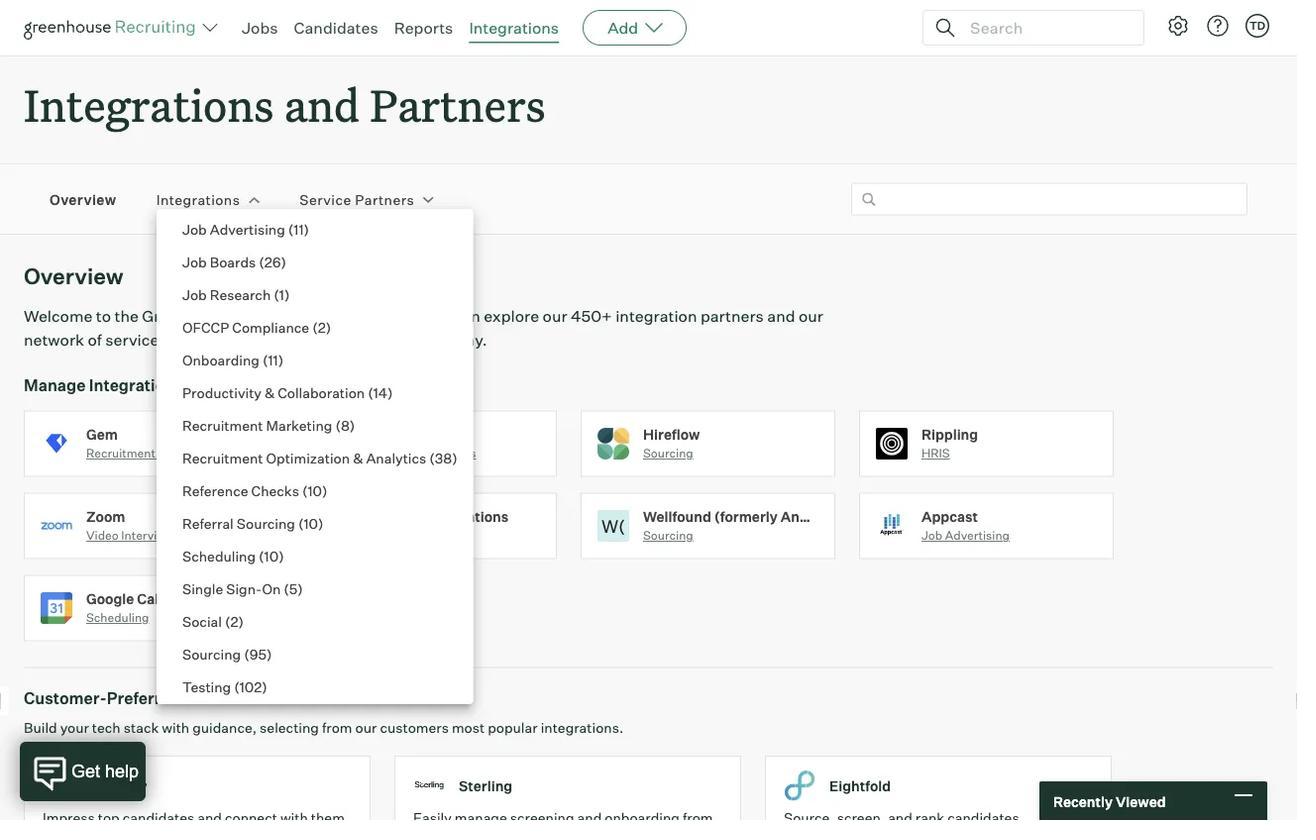 Task type: describe. For each thing, give the bounding box(es) containing it.
reference
[[182, 482, 248, 500]]

compliance
[[232, 319, 309, 336]]

new
[[234, 330, 267, 350]]

hireflow
[[644, 426, 701, 443]]

partnerships
[[236, 307, 331, 326]]

page
[[334, 307, 371, 326]]

manage
[[24, 375, 86, 395]]

scheduling inside "menu"
[[182, 548, 256, 565]]

sterling
[[459, 778, 513, 795]]

boards
[[210, 253, 256, 271]]

recruitment optimization & analytics ( 38 )
[[182, 450, 458, 467]]

social
[[182, 613, 222, 631]]

sign-
[[226, 581, 262, 598]]

a
[[396, 330, 404, 350]]

0 vertical spatial overview
[[50, 191, 117, 208]]

google
[[86, 591, 134, 608]]

google calendar scheduling
[[86, 591, 198, 626]]

450+
[[571, 307, 612, 326]]

onboarding ( 11 )
[[182, 352, 284, 369]]

and inside 'welcome to the greenhouse partnerships page where you can explore our 450+ integration partners and our network of service partners. new partners are just a click away.'
[[768, 307, 796, 326]]

job for job boards ( 26 )
[[182, 253, 207, 271]]

2 menu item from the top
[[167, 704, 461, 737]]

collaboration
[[278, 384, 365, 402]]

linkedin integrations link
[[302, 493, 581, 576]]

sourcing inside hireflow sourcing
[[644, 446, 694, 461]]

rippling hris
[[922, 426, 979, 461]]

job for job research ( 1 )
[[182, 286, 207, 303]]

angellist
[[781, 508, 846, 526]]

1 horizontal spatial our
[[543, 307, 568, 326]]

recruitment for recruitment optimization & analytics ( 38 )
[[182, 450, 263, 467]]

background checks
[[365, 446, 476, 461]]

recently viewed
[[1054, 793, 1167, 811]]

testing
[[182, 679, 231, 696]]

explore
[[484, 307, 540, 326]]

just
[[365, 330, 392, 350]]

single sign-on ( 5 )
[[182, 581, 303, 598]]

productivity
[[182, 384, 262, 402]]

add button
[[583, 10, 687, 46]]

most
[[452, 720, 485, 737]]

integrations up job advertising ( 11 )
[[156, 191, 240, 208]]

appcast
[[922, 508, 979, 526]]

8
[[341, 417, 350, 434]]

1 menu item from the top
[[167, 180, 461, 213]]

preferred
[[107, 689, 180, 709]]

0 horizontal spatial 2
[[230, 613, 238, 631]]

customer-
[[24, 689, 107, 709]]

sourcing down reference checks ( 10 )
[[237, 515, 295, 532]]

0 vertical spatial integrations link
[[469, 18, 559, 38]]

1 horizontal spatial marketing
[[266, 417, 333, 434]]

jobs link
[[242, 18, 278, 38]]

your
[[60, 720, 89, 737]]

tech
[[92, 720, 121, 737]]

linkedin
[[365, 508, 424, 526]]

to
[[96, 307, 111, 326]]

interviewing
[[121, 529, 190, 544]]

configure image
[[1167, 14, 1191, 38]]

job boards ( 26 )
[[182, 253, 287, 271]]

job research ( 1 )
[[182, 286, 290, 303]]

optimization
[[266, 450, 350, 467]]

integrations down greenhouse recruiting image
[[24, 75, 274, 134]]

1 horizontal spatial 2
[[318, 319, 326, 336]]

reports link
[[394, 18, 454, 38]]

0 horizontal spatial our
[[356, 720, 377, 737]]

95
[[250, 646, 267, 663]]

recruitment for recruitment marketing ( 8 )
[[182, 417, 263, 434]]

partners for customer-preferred partners
[[184, 689, 251, 709]]

background
[[365, 446, 433, 461]]

2 horizontal spatial our
[[799, 307, 824, 326]]

on
[[262, 581, 281, 598]]

checks for background
[[435, 446, 476, 461]]

1 horizontal spatial &
[[353, 450, 363, 467]]

partners inside 'service partners' link
[[355, 191, 415, 208]]

marketing inside gem recruitment marketing
[[158, 446, 215, 461]]

job inside appcast job advertising
[[922, 529, 943, 544]]

away.
[[445, 330, 488, 350]]

wellfound (formerly angellist talent) sourcing
[[644, 508, 898, 544]]

1 horizontal spatial 11
[[294, 221, 304, 238]]

sourcing down social ( 2 )
[[182, 646, 241, 663]]

greenhouse
[[142, 307, 232, 326]]

single
[[182, 581, 223, 598]]

calendly link
[[24, 757, 395, 822]]

recently
[[1054, 793, 1114, 811]]

14
[[374, 384, 388, 402]]

checks for reference
[[251, 482, 299, 500]]

welcome
[[24, 307, 93, 326]]

scheduling ( 10 )
[[182, 548, 284, 565]]

service
[[300, 191, 352, 208]]

click
[[408, 330, 442, 350]]

integrations and partners
[[24, 75, 546, 134]]

scheduling inside google calendar scheduling
[[86, 611, 149, 626]]

reference checks ( 10 )
[[182, 482, 328, 500]]

candidates
[[294, 18, 378, 38]]

Search text field
[[966, 13, 1126, 42]]

2 vertical spatial 10
[[264, 548, 279, 565]]



Task type: vqa. For each thing, say whether or not it's contained in the screenshot.


Task type: locate. For each thing, give the bounding box(es) containing it.
network
[[24, 330, 84, 350]]

1 vertical spatial advertising
[[946, 529, 1010, 544]]

selecting
[[260, 720, 319, 737]]

hireflow sourcing
[[644, 426, 701, 461]]

advertising inside appcast job advertising
[[946, 529, 1010, 544]]

job up greenhouse
[[182, 286, 207, 303]]

& up recruitment marketing ( 8 )
[[265, 384, 275, 402]]

partners right service
[[355, 191, 415, 208]]

reports
[[394, 18, 454, 38]]

0 horizontal spatial and
[[284, 75, 360, 134]]

stack
[[124, 720, 159, 737]]

sterling link
[[395, 757, 765, 822]]

integrations.
[[541, 720, 624, 737]]

td
[[1250, 19, 1266, 32]]

job advertising ( 11 )
[[182, 221, 309, 238]]

where
[[375, 307, 420, 326]]

gem
[[86, 426, 118, 443]]

)
[[304, 221, 309, 238], [281, 253, 287, 271], [284, 286, 290, 303], [326, 319, 331, 336], [278, 352, 284, 369], [388, 384, 393, 402], [350, 417, 355, 434], [452, 450, 458, 467], [322, 482, 328, 500], [318, 515, 324, 532], [279, 548, 284, 565], [298, 581, 303, 598], [238, 613, 244, 631], [267, 646, 272, 663], [262, 679, 268, 696]]

0 vertical spatial checks
[[435, 446, 476, 461]]

guidance,
[[193, 720, 257, 737]]

sourcing down wellfound
[[644, 529, 694, 544]]

1 vertical spatial partners
[[271, 330, 334, 350]]

integration
[[616, 307, 698, 326]]

checks right background
[[435, 446, 476, 461]]

greenhouse recruiting image
[[24, 16, 202, 40]]

welcome to the greenhouse partnerships page where you can explore our 450+ integration partners and our network of service partners. new partners are just a click away.
[[24, 307, 824, 350]]

0 horizontal spatial marketing
[[158, 446, 215, 461]]

partners down reports link
[[370, 75, 546, 134]]

ofccp
[[182, 319, 229, 336]]

1 vertical spatial 2
[[230, 613, 238, 631]]

0 horizontal spatial partners
[[271, 330, 334, 350]]

testing ( 102 )
[[182, 679, 268, 696]]

ofccp compliance ( 2 )
[[182, 319, 331, 336]]

wellfound
[[644, 508, 712, 526]]

10
[[308, 482, 322, 500], [304, 515, 318, 532], [264, 548, 279, 565]]

1 horizontal spatial checks
[[435, 446, 476, 461]]

11
[[294, 221, 304, 238], [268, 352, 278, 369]]

w(
[[602, 516, 626, 537]]

analytics
[[366, 450, 427, 467]]

recruitment up reference
[[182, 450, 263, 467]]

menu
[[157, 0, 461, 779]]

linkedin integrations
[[365, 508, 509, 526]]

sourcing ( 95 )
[[182, 646, 272, 663]]

1 vertical spatial 10
[[304, 515, 318, 532]]

10 for reference checks ( 10 )
[[308, 482, 322, 500]]

0 vertical spatial 2
[[318, 319, 326, 336]]

0 horizontal spatial 11
[[268, 352, 278, 369]]

0 horizontal spatial checks
[[251, 482, 299, 500]]

menu item up job advertising ( 11 )
[[167, 180, 461, 213]]

scheduling down 'google'
[[86, 611, 149, 626]]

viewed
[[1116, 793, 1167, 811]]

eightfold
[[830, 778, 892, 795]]

10 down reference checks ( 10 )
[[304, 515, 318, 532]]

5
[[289, 581, 298, 598]]

1 vertical spatial integrations link
[[156, 190, 240, 209]]

0 vertical spatial 11
[[294, 221, 304, 238]]

1 horizontal spatial integrations link
[[469, 18, 559, 38]]

social ( 2 )
[[182, 613, 244, 631]]

sourcing inside wellfound (formerly angellist talent) sourcing
[[644, 529, 694, 544]]

0 horizontal spatial scheduling
[[86, 611, 149, 626]]

job for job advertising ( 11 )
[[182, 221, 207, 238]]

build
[[24, 720, 57, 737]]

our
[[543, 307, 568, 326], [799, 307, 824, 326], [356, 720, 377, 737]]

integrations down "service"
[[89, 375, 183, 395]]

zoom video interviewing
[[86, 508, 190, 544]]

menu containing job advertising
[[157, 0, 461, 779]]

appcast job advertising
[[922, 508, 1010, 544]]

productivity & collaboration ( 14 )
[[182, 384, 393, 402]]

1 vertical spatial partners
[[355, 191, 415, 208]]

1 horizontal spatial and
[[768, 307, 796, 326]]

service partners
[[300, 191, 415, 208]]

partners right integration
[[701, 307, 764, 326]]

job left boards
[[182, 253, 207, 271]]

1 vertical spatial menu item
[[167, 704, 461, 737]]

1 vertical spatial checks
[[251, 482, 299, 500]]

build your tech stack with guidance, selecting from our customers most popular integrations.
[[24, 720, 624, 737]]

recruitment marketing ( 8 )
[[182, 417, 355, 434]]

advertising down appcast
[[946, 529, 1010, 544]]

None text field
[[852, 183, 1248, 216]]

talent)
[[849, 508, 898, 526]]

0 horizontal spatial &
[[265, 384, 275, 402]]

job down appcast
[[922, 529, 943, 544]]

11 down compliance at top left
[[268, 352, 278, 369]]

marketing up the optimization
[[266, 417, 333, 434]]

1 horizontal spatial scheduling
[[182, 548, 256, 565]]

can
[[454, 307, 481, 326]]

menu item down 102 at bottom left
[[167, 704, 461, 737]]

1 vertical spatial 11
[[268, 352, 278, 369]]

zoom
[[86, 508, 125, 526]]

partners
[[701, 307, 764, 326], [271, 330, 334, 350]]

integrations link right reports link
[[469, 18, 559, 38]]

1 vertical spatial marketing
[[158, 446, 215, 461]]

0 vertical spatial partners
[[701, 307, 764, 326]]

are
[[337, 330, 361, 350]]

10 up on at bottom left
[[264, 548, 279, 565]]

1 horizontal spatial partners
[[701, 307, 764, 326]]

the
[[115, 307, 139, 326]]

candidates link
[[294, 18, 378, 38]]

1 vertical spatial and
[[768, 307, 796, 326]]

1 vertical spatial scheduling
[[86, 611, 149, 626]]

scheduling down referral at the bottom
[[182, 548, 256, 565]]

10 down "recruitment optimization & analytics ( 38 )"
[[308, 482, 322, 500]]

partners
[[370, 75, 546, 134], [355, 191, 415, 208], [184, 689, 251, 709]]

gem recruitment marketing
[[86, 426, 215, 461]]

partners up the guidance,
[[184, 689, 251, 709]]

0 vertical spatial 10
[[308, 482, 322, 500]]

26
[[265, 253, 281, 271]]

sourcing down hireflow
[[644, 446, 694, 461]]

menu item
[[167, 180, 461, 213], [167, 704, 461, 737]]

scheduling
[[182, 548, 256, 565], [86, 611, 149, 626]]

2 right social
[[230, 613, 238, 631]]

from
[[322, 720, 353, 737]]

recruitment down gem
[[86, 446, 156, 461]]

marketing up reference
[[158, 446, 215, 461]]

checks
[[435, 446, 476, 461], [251, 482, 299, 500]]

you
[[424, 307, 450, 326]]

research
[[210, 286, 271, 303]]

integrations link up job advertising ( 11 )
[[156, 190, 240, 209]]

td button
[[1242, 10, 1274, 42]]

of
[[88, 330, 102, 350]]

0 vertical spatial and
[[284, 75, 360, 134]]

popular
[[488, 720, 538, 737]]

0 vertical spatial marketing
[[266, 417, 333, 434]]

checks up referral sourcing ( 10 )
[[251, 482, 299, 500]]

10 for referral sourcing ( 10 )
[[304, 515, 318, 532]]

0 vertical spatial scheduling
[[182, 548, 256, 565]]

1 vertical spatial &
[[353, 450, 363, 467]]

video
[[86, 529, 119, 544]]

service
[[105, 330, 159, 350]]

eightfold link
[[765, 757, 1136, 822]]

rippling
[[922, 426, 979, 443]]

and
[[284, 75, 360, 134], [768, 307, 796, 326]]

recruitment inside gem recruitment marketing
[[86, 446, 156, 461]]

0 horizontal spatial integrations link
[[156, 190, 240, 209]]

advertising up job boards ( 26 )
[[210, 221, 285, 238]]

0 vertical spatial menu item
[[167, 180, 461, 213]]

2 left "are"
[[318, 319, 326, 336]]

(formerly
[[715, 508, 778, 526]]

partners down the partnerships
[[271, 330, 334, 350]]

jobs
[[242, 18, 278, 38]]

add
[[608, 18, 639, 38]]

manage integrations
[[24, 375, 183, 395]]

11 down service
[[294, 221, 304, 238]]

38
[[435, 450, 452, 467]]

overview
[[50, 191, 117, 208], [24, 263, 124, 290]]

hris
[[922, 446, 951, 461]]

calendly
[[88, 778, 147, 795]]

& left analytics
[[353, 450, 363, 467]]

job up job boards ( 26 )
[[182, 221, 207, 238]]

102
[[240, 679, 262, 696]]

0 vertical spatial advertising
[[210, 221, 285, 238]]

2 vertical spatial partners
[[184, 689, 251, 709]]

recruitment down "productivity"
[[182, 417, 263, 434]]

referral sourcing ( 10 )
[[182, 515, 324, 532]]

0 horizontal spatial advertising
[[210, 221, 285, 238]]

integrations
[[427, 508, 509, 526]]

integrations right reports link
[[469, 18, 559, 38]]

0 vertical spatial &
[[265, 384, 275, 402]]

onboarding
[[182, 352, 260, 369]]

0 vertical spatial partners
[[370, 75, 546, 134]]

2
[[318, 319, 326, 336], [230, 613, 238, 631]]

1 vertical spatial overview
[[24, 263, 124, 290]]

1 horizontal spatial advertising
[[946, 529, 1010, 544]]

partners for integrations and partners
[[370, 75, 546, 134]]



